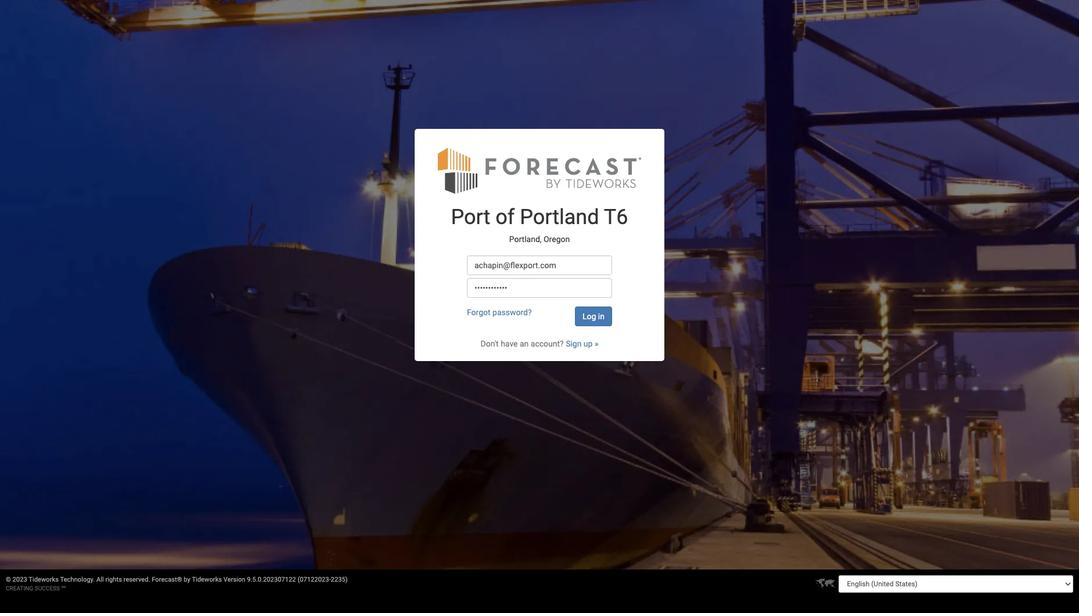 Task type: locate. For each thing, give the bounding box(es) containing it.
forecast® by tideworks image
[[438, 147, 642, 195]]

1 horizontal spatial tideworks
[[192, 576, 222, 584]]

tideworks
[[29, 576, 59, 584], [192, 576, 222, 584]]

don't
[[481, 340, 499, 349]]

in
[[598, 312, 605, 322]]

9.5.0.202307122
[[247, 576, 296, 584]]

t6
[[604, 205, 628, 230]]

port of portland t6 portland, oregon
[[451, 205, 628, 244]]

tideworks up success
[[29, 576, 59, 584]]

rights
[[105, 576, 122, 584]]

don't have an account? sign up »
[[481, 340, 599, 349]]

© 2023 tideworks technology. all rights reserved. forecast® by tideworks version 9.5.0.202307122 (07122023-2235) creating success ℠
[[6, 576, 348, 592]]

forgot
[[467, 308, 491, 318]]

Email or username text field
[[467, 256, 613, 276]]

2 tideworks from the left
[[192, 576, 222, 584]]

an
[[520, 340, 529, 349]]

reserved.
[[124, 576, 150, 584]]

all
[[96, 576, 104, 584]]

2023
[[13, 576, 27, 584]]

version
[[224, 576, 246, 584]]

technology.
[[60, 576, 95, 584]]

2235)
[[331, 576, 348, 584]]

sign up » link
[[566, 340, 599, 349]]

creating
[[6, 586, 33, 592]]

sign
[[566, 340, 582, 349]]

0 horizontal spatial tideworks
[[29, 576, 59, 584]]

tideworks right by
[[192, 576, 222, 584]]

success
[[35, 586, 60, 592]]

of
[[496, 205, 515, 230]]

account?
[[531, 340, 564, 349]]

forgot password? link
[[467, 308, 532, 318]]

℠
[[61, 586, 66, 592]]



Task type: describe. For each thing, give the bounding box(es) containing it.
©
[[6, 576, 11, 584]]

port
[[451, 205, 491, 230]]

log
[[583, 312, 596, 322]]

(07122023-
[[298, 576, 331, 584]]

up
[[584, 340, 593, 349]]

1 tideworks from the left
[[29, 576, 59, 584]]

password?
[[493, 308, 532, 318]]

have
[[501, 340, 518, 349]]

oregon
[[544, 235, 570, 244]]

by
[[184, 576, 191, 584]]

log in button
[[575, 307, 612, 327]]

portland
[[520, 205, 599, 230]]

»
[[595, 340, 599, 349]]

portland,
[[510, 235, 542, 244]]

Password password field
[[467, 279, 613, 298]]

forecast®
[[152, 576, 182, 584]]

forgot password? log in
[[467, 308, 605, 322]]



